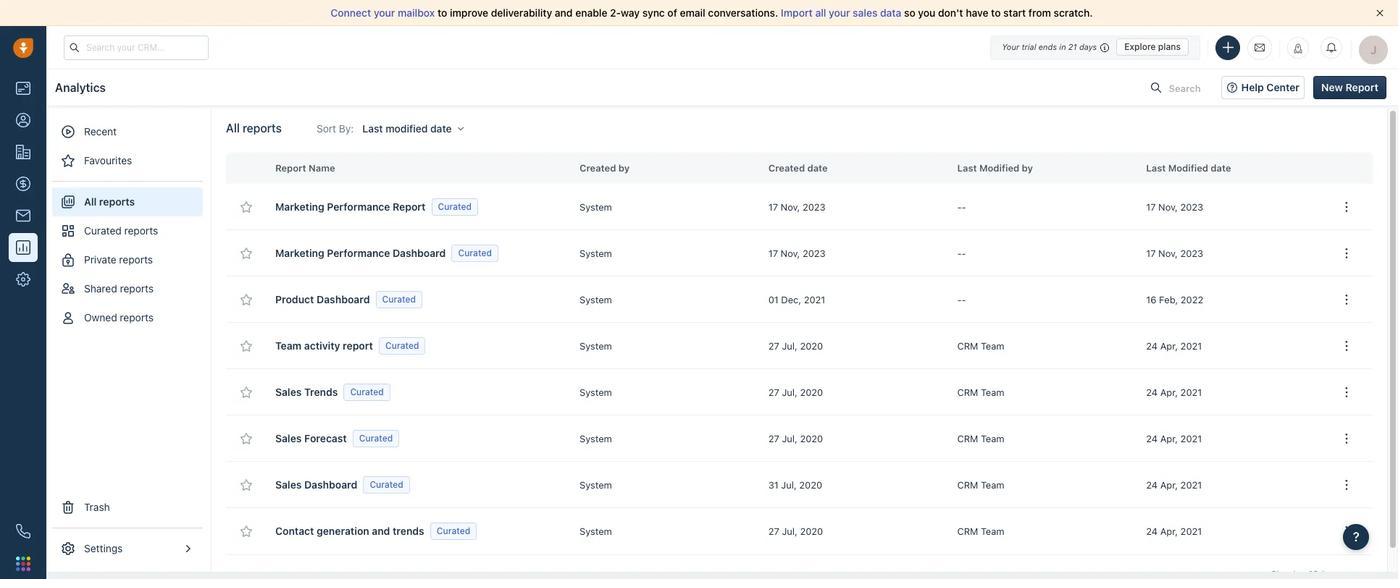 Task type: locate. For each thing, give the bounding box(es) containing it.
Search your CRM... text field
[[64, 35, 209, 60]]

all
[[816, 7, 827, 19]]

connect your mailbox link
[[331, 7, 438, 19]]

plans
[[1159, 41, 1181, 52]]

sales
[[853, 7, 878, 19]]

trial
[[1022, 42, 1037, 51]]

2 to from the left
[[992, 7, 1001, 19]]

1 to from the left
[[438, 7, 447, 19]]

1 horizontal spatial to
[[992, 7, 1001, 19]]

explore
[[1125, 41, 1157, 52]]

start
[[1004, 7, 1027, 19]]

ends
[[1039, 42, 1058, 51]]

deliverability
[[491, 7, 553, 19]]

1 horizontal spatial your
[[829, 7, 851, 19]]

your left mailbox
[[374, 7, 395, 19]]

0 horizontal spatial your
[[374, 7, 395, 19]]

import
[[781, 7, 813, 19]]

have
[[966, 7, 989, 19]]

connect your mailbox to improve deliverability and enable 2-way sync of email conversations. import all your sales data so you don't have to start from scratch.
[[331, 7, 1093, 19]]

of
[[668, 7, 678, 19]]

to right mailbox
[[438, 7, 447, 19]]

0 horizontal spatial to
[[438, 7, 447, 19]]

enable
[[576, 7, 608, 19]]

sync
[[643, 7, 665, 19]]

your
[[374, 7, 395, 19], [829, 7, 851, 19]]

your right all
[[829, 7, 851, 19]]

freshworks switcher image
[[16, 557, 30, 572]]

to left start
[[992, 7, 1001, 19]]

your
[[1003, 42, 1020, 51]]

your trial ends in 21 days
[[1003, 42, 1098, 51]]

way
[[621, 7, 640, 19]]

2-
[[610, 7, 621, 19]]

to
[[438, 7, 447, 19], [992, 7, 1001, 19]]

improve
[[450, 7, 489, 19]]

so
[[905, 7, 916, 19]]

conversations.
[[708, 7, 779, 19]]

2 your from the left
[[829, 7, 851, 19]]

phone element
[[9, 518, 38, 547]]

21
[[1069, 42, 1078, 51]]

phone image
[[16, 525, 30, 539]]

1 your from the left
[[374, 7, 395, 19]]



Task type: describe. For each thing, give the bounding box(es) containing it.
explore plans link
[[1117, 38, 1189, 56]]

from
[[1029, 7, 1052, 19]]

send email image
[[1255, 41, 1266, 54]]

you
[[919, 7, 936, 19]]

email
[[680, 7, 706, 19]]

mailbox
[[398, 7, 435, 19]]

don't
[[939, 7, 964, 19]]

what's new image
[[1294, 43, 1304, 53]]

close image
[[1377, 9, 1384, 17]]

scratch.
[[1054, 7, 1093, 19]]

import all your sales data link
[[781, 7, 905, 19]]

data
[[881, 7, 902, 19]]

and
[[555, 7, 573, 19]]

explore plans
[[1125, 41, 1181, 52]]

days
[[1080, 42, 1098, 51]]

in
[[1060, 42, 1067, 51]]

connect
[[331, 7, 371, 19]]



Task type: vqa. For each thing, say whether or not it's contained in the screenshot.
create sales sequence
no



